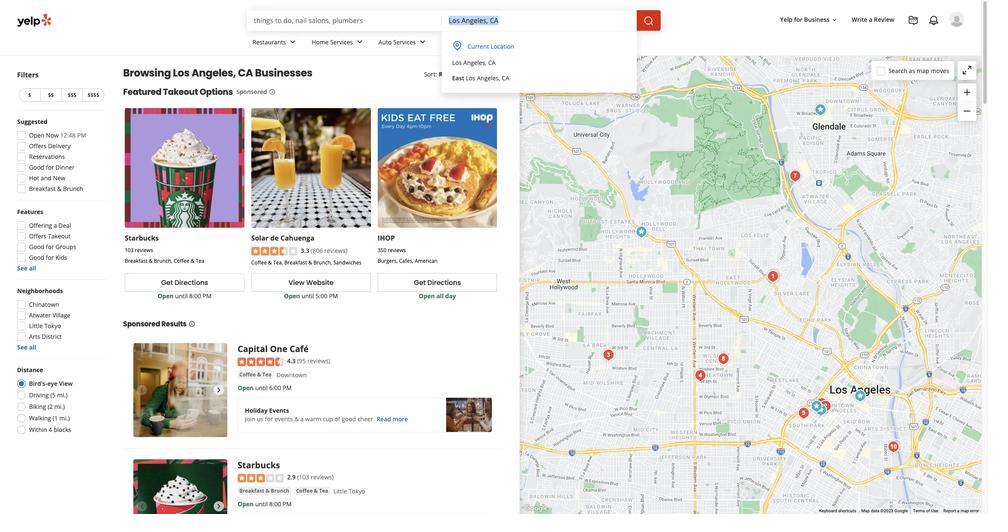 Task type: vqa. For each thing, say whether or not it's contained in the screenshot.
"Coffee & Tea" to the bottom
yes



Task type: locate. For each thing, give the bounding box(es) containing it.
takeout down deal
[[48, 232, 71, 240]]

open up holiday
[[238, 384, 254, 392]]

fixins soul kitchen - los angeles image
[[795, 405, 813, 422]]

1 vertical spatial map
[[961, 509, 969, 514]]

slideshow element
[[133, 343, 227, 437], [133, 460, 227, 514]]

results
[[162, 319, 187, 329]]

mi.) right (1
[[59, 414, 70, 422]]

1 offers from the top
[[29, 142, 46, 150]]

1 vertical spatial tea
[[262, 371, 272, 378]]

good down good for groups
[[29, 254, 44, 262]]

0 horizontal spatial 24 chevron down v2 image
[[288, 37, 298, 47]]

1 vertical spatial offers
[[29, 232, 46, 240]]

1 horizontal spatial get
[[414, 278, 426, 288]]

current
[[468, 42, 489, 50]]

breakfast & brunch inside group
[[29, 185, 83, 193]]

expand map image
[[962, 65, 973, 75]]

see up distance
[[17, 343, 27, 351]]

2 vertical spatial reviews)
[[311, 473, 334, 482]]

open until 8:00 pm up results
[[158, 292, 212, 300]]

2 get directions link from the left
[[378, 273, 497, 292]]

open down the view website
[[284, 292, 300, 300]]

next image
[[214, 385, 224, 396], [214, 502, 224, 512]]

google image
[[522, 503, 550, 514]]

zoom in image
[[962, 87, 973, 97]]

2 vertical spatial all
[[29, 343, 36, 351]]

angeles, for east los angeles, ca
[[477, 74, 500, 82]]

1 horizontal spatial of
[[927, 509, 930, 514]]

a for write
[[869, 16, 873, 24]]

a right report
[[958, 509, 960, 514]]

reviews) for capital one café
[[308, 357, 330, 365]]

coffee & tea down 2.9 (103 reviews)
[[296, 487, 328, 495]]

2 see from the top
[[17, 343, 27, 351]]

directions for starbucks
[[175, 278, 208, 288]]

current location link
[[447, 38, 632, 55]]

little down 2.9 (103 reviews)
[[334, 487, 347, 495]]

1 vertical spatial starbucks link
[[238, 460, 280, 471]]

see all down 'arts' in the bottom left of the page
[[17, 343, 36, 351]]

&
[[57, 185, 61, 193], [149, 257, 153, 265], [191, 257, 195, 265], [268, 259, 272, 266], [308, 259, 312, 266], [257, 371, 261, 378], [295, 415, 299, 423], [266, 487, 270, 495], [314, 487, 318, 495]]

brunch down 2.9
[[271, 487, 289, 495]]

0 vertical spatial tea
[[196, 257, 204, 265]]

open until 6:00 pm
[[238, 384, 292, 392]]

offers for offers delivery
[[29, 142, 46, 150]]

open all day
[[419, 292, 456, 300]]

ca down current location at the top of the page
[[488, 59, 496, 67]]

village
[[52, 311, 71, 319]]

2 horizontal spatial los
[[466, 74, 476, 82]]

starbucks up 2.9 star rating image
[[238, 460, 280, 471]]

2 vertical spatial mi.)
[[59, 414, 70, 422]]

0 vertical spatial see all
[[17, 264, 36, 272]]

coffee & tea, breakfast & brunch, sandwiches
[[251, 259, 362, 266]]

0 horizontal spatial starbucks link
[[125, 233, 159, 243]]

all
[[29, 264, 36, 272], [437, 292, 444, 300], [29, 343, 36, 351]]

24 chevron down v2 image inside the auto services link
[[418, 37, 428, 47]]

open left day
[[419, 292, 435, 300]]

1 vertical spatial starbucks
[[238, 460, 280, 471]]

0 vertical spatial coffee & tea
[[239, 371, 272, 378]]

get directions
[[161, 278, 208, 288], [414, 278, 461, 288]]

capital one café image
[[813, 402, 830, 419]]

reviews) right (95
[[308, 357, 330, 365]]

see all button down 'arts' in the bottom left of the page
[[17, 343, 36, 351]]

get directions up open all day
[[414, 278, 461, 288]]

los angeles, ca
[[452, 59, 496, 67]]

2 reviews from the left
[[388, 247, 406, 254]]

all for atwater village
[[29, 343, 36, 351]]

(95
[[297, 357, 306, 365]]

ca
[[488, 59, 496, 67], [238, 66, 253, 80], [502, 74, 510, 82]]

angeles, up east los angeles, ca
[[463, 59, 487, 67]]

los up featured takeout options
[[173, 66, 190, 80]]

for inside 'holiday events join us for events & a warm cup of good cheer read more'
[[265, 415, 273, 423]]

morrison atwater village image
[[787, 168, 804, 185]]

24 chevron down v2 image left auto
[[355, 37, 365, 47]]

write a review
[[852, 16, 895, 24]]

until left 6:00
[[255, 384, 268, 392]]

0 horizontal spatial 8:00
[[189, 292, 201, 300]]

map right as
[[917, 66, 930, 75]]

get directions for ihop
[[414, 278, 461, 288]]

1 horizontal spatial breakfast & brunch
[[239, 487, 289, 495]]

0 vertical spatial all
[[29, 264, 36, 272]]

0 vertical spatial breakfast & brunch
[[29, 185, 83, 193]]

0 vertical spatial takeout
[[163, 86, 198, 98]]

for right yelp
[[794, 16, 803, 24]]

breakfast & brunch inside breakfast & brunch button
[[239, 487, 289, 495]]

24 chevron down v2 image inside restaurants link
[[288, 37, 298, 47]]

0 vertical spatial sponsored
[[236, 88, 267, 96]]

dinner
[[56, 163, 75, 171]]

1 services from the left
[[330, 38, 353, 46]]

$$$$
[[88, 91, 99, 99]]

0 horizontal spatial little
[[29, 322, 43, 330]]

6:00
[[269, 384, 281, 392]]

reviews up burgers,
[[388, 247, 406, 254]]

coffee & tea button down 2.9 (103 reviews)
[[295, 487, 330, 495]]

sponsored results
[[123, 319, 187, 329]]

breakfast down 103
[[125, 257, 148, 265]]

see up neighborhoods
[[17, 264, 27, 272]]

offers up the reservations
[[29, 142, 46, 150]]

0 vertical spatial open until 8:00 pm
[[158, 292, 212, 300]]

capital
[[238, 343, 268, 355]]

breakfast & brunch down new
[[29, 185, 83, 193]]

see for good
[[17, 264, 27, 272]]

filters
[[17, 70, 39, 80]]

0 vertical spatial slideshow element
[[133, 343, 227, 437]]

takeout left the options
[[163, 86, 198, 98]]

0 vertical spatial tokyo
[[44, 322, 61, 330]]

see all
[[17, 264, 36, 272], [17, 343, 36, 351]]

1 horizontal spatial get directions link
[[378, 273, 497, 292]]

0 horizontal spatial little tokyo
[[29, 322, 61, 330]]

24 chevron down v2 image inside more "link"
[[458, 37, 468, 47]]

get for starbucks
[[161, 278, 173, 288]]

holiday
[[245, 406, 268, 415]]

1 good from the top
[[29, 163, 44, 171]]

mi.) for driving (5 mi.)
[[57, 391, 68, 399]]

user actions element
[[774, 11, 977, 63]]

see all button down good for kids on the left
[[17, 264, 36, 272]]

2 next image from the top
[[214, 502, 224, 512]]

reviews for ihop
[[388, 247, 406, 254]]

1 get directions from the left
[[161, 278, 208, 288]]

1 vertical spatial breakfast & brunch
[[239, 487, 289, 495]]

get for ihop
[[414, 278, 426, 288]]

a left warm
[[301, 415, 304, 423]]

reviews) up "sandwiches"
[[325, 247, 348, 255]]

ca left 'businesses'
[[238, 66, 253, 80]]

group containing neighborhoods
[[15, 287, 106, 352]]

of left use
[[927, 509, 930, 514]]

services
[[330, 38, 353, 46], [393, 38, 416, 46]]

los up east
[[452, 59, 462, 67]]

1 horizontal spatial map
[[961, 509, 969, 514]]

coffee & tea link down '4.3 star rating' image
[[238, 371, 273, 379]]

1 reviews from the left
[[135, 247, 153, 254]]

24 chevron down v2 image
[[288, 37, 298, 47], [458, 37, 468, 47]]

1 horizontal spatial starbucks link
[[238, 460, 280, 471]]

warm
[[305, 415, 321, 423]]

tyler b. image
[[950, 12, 965, 27]]

notifications image
[[929, 15, 939, 26]]

los for east los angeles, ca
[[466, 74, 476, 82]]

brunch down new
[[63, 185, 83, 193]]

mi.)
[[57, 391, 68, 399], [54, 403, 65, 411], [59, 414, 70, 422]]

kids
[[56, 254, 67, 262]]

brunch, inside "starbucks 103 reviews breakfast & brunch, coffee & tea"
[[154, 257, 173, 265]]

  text field
[[449, 16, 630, 25]]

blocks
[[54, 426, 71, 434]]

coffee & tea link down 2.9 (103 reviews)
[[295, 487, 330, 495]]

good for reservations
[[29, 163, 44, 171]]

& inside 'holiday events join us for events & a warm cup of good cheer read more'
[[295, 415, 299, 423]]

1 horizontal spatial get directions
[[414, 278, 461, 288]]

starbucks inside "starbucks 103 reviews breakfast & brunch, coffee & tea"
[[125, 233, 159, 243]]

get directions link down american
[[378, 273, 497, 292]]

featured takeout options
[[123, 86, 233, 98]]

yelp
[[781, 16, 793, 24]]

mi.) right (2
[[54, 403, 65, 411]]

2 vertical spatial good
[[29, 254, 44, 262]]

services right auto
[[393, 38, 416, 46]]

1 vertical spatial good
[[29, 243, 44, 251]]

starbucks link up 2.9 star rating image
[[238, 460, 280, 471]]

atwater
[[29, 311, 51, 319]]

1 horizontal spatial sponsored
[[236, 88, 267, 96]]

0 vertical spatial view
[[289, 278, 305, 288]]

reviews) for starbucks
[[311, 473, 334, 482]]

slideshow element for capital one café
[[133, 343, 227, 437]]

0 horizontal spatial brunch
[[63, 185, 83, 193]]

yelp for business button
[[777, 12, 842, 28]]

None search field
[[247, 10, 663, 31]]

1 horizontal spatial brunch
[[271, 487, 289, 495]]

all left day
[[437, 292, 444, 300]]

good up good for kids on the left
[[29, 243, 44, 251]]

see all down good for kids on the left
[[17, 264, 36, 272]]

12:48
[[60, 131, 76, 139]]

for inside yelp for business button
[[794, 16, 803, 24]]

cheer
[[358, 415, 373, 423]]

0 horizontal spatial open until 8:00 pm
[[158, 292, 212, 300]]

0 horizontal spatial tokyo
[[44, 322, 61, 330]]

2 slideshow element from the top
[[133, 460, 227, 514]]

None field
[[254, 16, 435, 25], [449, 16, 630, 25], [449, 16, 630, 25]]

1 horizontal spatial starbucks
[[238, 460, 280, 471]]

for for groups
[[46, 243, 54, 251]]

0 horizontal spatial 16 info v2 image
[[188, 321, 195, 328]]

1 get directions link from the left
[[125, 273, 244, 292]]

1 vertical spatial of
[[927, 509, 930, 514]]

mi.) right (5
[[57, 391, 68, 399]]

sponsored right the options
[[236, 88, 267, 96]]

1 slideshow element from the top
[[133, 343, 227, 437]]

sponsored
[[236, 88, 267, 96], [123, 319, 160, 329]]

see
[[17, 264, 27, 272], [17, 343, 27, 351]]

16 info v2 image down 'businesses'
[[269, 88, 276, 95]]

keyboard shortcuts
[[820, 509, 857, 514]]

report a map error
[[944, 509, 980, 514]]

2 vertical spatial tea
[[319, 487, 328, 495]]

get directions link down "starbucks 103 reviews breakfast & brunch, coffee & tea"
[[125, 273, 244, 292]]

mi.) for biking (2 mi.)
[[54, 403, 65, 411]]

breakfast & brunch
[[29, 185, 83, 193], [239, 487, 289, 495]]

24 chevron down v2 image
[[355, 37, 365, 47], [418, 37, 428, 47]]

reviews) right (103
[[311, 473, 334, 482]]

2 24 chevron down v2 image from the left
[[418, 37, 428, 47]]

2 see all from the top
[[17, 343, 36, 351]]

for right us
[[265, 415, 273, 423]]

0 horizontal spatial get directions
[[161, 278, 208, 288]]

coffee & tea down '4.3 star rating' image
[[239, 371, 272, 378]]

eye
[[47, 380, 57, 388]]

map left 'error'
[[961, 509, 969, 514]]

1 vertical spatial see all
[[17, 343, 36, 351]]

services for home services
[[330, 38, 353, 46]]

coffee & tea button
[[238, 371, 273, 379], [295, 487, 330, 495]]

all down good for kids on the left
[[29, 264, 36, 272]]

breakfast down 2.9 star rating image
[[239, 487, 264, 495]]

angeles, up the options
[[192, 66, 236, 80]]

0 horizontal spatial breakfast & brunch
[[29, 185, 83, 193]]

1 directions from the left
[[175, 278, 208, 288]]

and
[[41, 174, 51, 182]]

0 vertical spatial offers
[[29, 142, 46, 150]]

16 info v2 image right results
[[188, 321, 195, 328]]

for up hot and new
[[46, 163, 54, 171]]

get directions down "starbucks 103 reviews breakfast & brunch, coffee & tea"
[[161, 278, 208, 288]]

ca for east los angeles, ca
[[502, 74, 510, 82]]

for down good for groups
[[46, 254, 54, 262]]

little tokyo up arts district
[[29, 322, 61, 330]]

0 horizontal spatial 24 chevron down v2 image
[[355, 37, 365, 47]]

offers down offering
[[29, 232, 46, 240]]

0 horizontal spatial ca
[[238, 66, 253, 80]]

1 vertical spatial tokyo
[[349, 487, 365, 495]]

2 horizontal spatial ca
[[502, 74, 510, 82]]

tea inside "starbucks 103 reviews breakfast & brunch, coffee & tea"
[[196, 257, 204, 265]]

0 vertical spatial see
[[17, 264, 27, 272]]

0 vertical spatial of
[[335, 415, 340, 423]]

within 4 blocks
[[29, 426, 71, 434]]

solar de cahuenga image
[[633, 224, 650, 241]]

starbucks for starbucks 103 reviews breakfast & brunch, coffee & tea
[[125, 233, 159, 243]]

tokyo
[[44, 322, 61, 330], [349, 487, 365, 495]]

1 horizontal spatial takeout
[[163, 86, 198, 98]]

1 see from the top
[[17, 264, 27, 272]]

1 get from the left
[[161, 278, 173, 288]]

0 vertical spatial starbucks
[[125, 233, 159, 243]]

starbucks up 103
[[125, 233, 159, 243]]

2 get from the left
[[414, 278, 426, 288]]

bacari silverlake image
[[765, 268, 782, 285]]

angeles, down 'los angeles, ca'
[[477, 74, 500, 82]]

brunch
[[63, 185, 83, 193], [271, 487, 289, 495]]

browsing
[[123, 66, 171, 80]]

4.3 (95 reviews)
[[287, 357, 330, 365]]

home services
[[312, 38, 353, 46]]

map
[[917, 66, 930, 75], [961, 509, 969, 514]]

0 horizontal spatial get directions link
[[125, 273, 244, 292]]

solar
[[251, 233, 269, 243]]

website
[[306, 278, 334, 288]]

starbucks link up 103
[[125, 233, 159, 243]]

0 horizontal spatial reviews
[[135, 247, 153, 254]]

0 vertical spatial good
[[29, 163, 44, 171]]

ethel m chocolates image
[[812, 101, 829, 118]]

until down breakfast & brunch button
[[255, 500, 268, 508]]

0 horizontal spatial of
[[335, 415, 340, 423]]

reviews inside ihop 350 reviews burgers, cafes, american
[[388, 247, 406, 254]]

business categories element
[[246, 31, 965, 56]]

0 vertical spatial brunch
[[63, 185, 83, 193]]

1 vertical spatial slideshow element
[[133, 460, 227, 514]]

2 offers from the top
[[29, 232, 46, 240]]

features
[[17, 208, 43, 216]]

next image for starbucks
[[214, 502, 224, 512]]

all for offers takeout
[[29, 264, 36, 272]]

keyboard shortcuts button
[[820, 508, 857, 514]]

services right home
[[330, 38, 353, 46]]

24 chevron down v2 image right 'restaurants'
[[288, 37, 298, 47]]

directions for ihop
[[428, 278, 461, 288]]

option group
[[15, 366, 106, 437]]

24 chevron down v2 image right more
[[458, 37, 468, 47]]

1 next image from the top
[[214, 385, 224, 396]]

reviews for starbucks
[[135, 247, 153, 254]]

coffee & tea button down '4.3 star rating' image
[[238, 371, 273, 379]]

map for error
[[961, 509, 969, 514]]

2 get directions from the left
[[414, 278, 461, 288]]

terms of use link
[[913, 509, 939, 514]]

all down 'arts' in the bottom left of the page
[[29, 343, 36, 351]]

los for browsing los angeles, ca businesses
[[173, 66, 190, 80]]

now
[[46, 131, 59, 139]]

solar de cahuenga link
[[251, 233, 315, 243]]

none field find
[[254, 16, 435, 25]]

group
[[958, 83, 977, 121], [15, 118, 106, 196], [15, 208, 106, 273], [15, 287, 106, 352]]

1 vertical spatial takeout
[[48, 232, 71, 240]]

1 vertical spatial next image
[[214, 502, 224, 512]]

tea
[[196, 257, 204, 265], [262, 371, 272, 378], [319, 487, 328, 495]]

for for dinner
[[46, 163, 54, 171]]

joey dtla image
[[813, 395, 831, 413]]

ca down "location"
[[502, 74, 510, 82]]

coffee & tea for the rightmost coffee & tea "button"
[[296, 487, 328, 495]]

a left deal
[[54, 221, 57, 230]]

see all button for arts district
[[17, 343, 36, 351]]

1 see all from the top
[[17, 264, 36, 272]]

0 horizontal spatial map
[[917, 66, 930, 75]]

shortcuts
[[839, 509, 857, 514]]

0 horizontal spatial los
[[173, 66, 190, 80]]

16 info v2 image
[[269, 88, 276, 95], [188, 321, 195, 328]]

breakfast
[[29, 185, 56, 193], [125, 257, 148, 265], [284, 259, 307, 266], [239, 487, 264, 495]]

use
[[932, 509, 939, 514]]

24 chevron down v2 image right auto services
[[418, 37, 428, 47]]

1 see all button from the top
[[17, 264, 36, 272]]

a inside 'holiday events join us for events & a warm cup of good cheer read more'
[[301, 415, 304, 423]]

1 horizontal spatial tokyo
[[349, 487, 365, 495]]

1 horizontal spatial 24 chevron down v2 image
[[458, 37, 468, 47]]

0 vertical spatial map
[[917, 66, 930, 75]]

reviews
[[135, 247, 153, 254], [388, 247, 406, 254]]

little tokyo down 2.9 (103 reviews)
[[334, 487, 365, 495]]

see for arts
[[17, 343, 27, 351]]

1 24 chevron down v2 image from the left
[[355, 37, 365, 47]]

keyboard
[[820, 509, 837, 514]]

1 horizontal spatial ca
[[488, 59, 496, 67]]

2 directions from the left
[[428, 278, 461, 288]]

hot and new
[[29, 174, 66, 182]]

0 horizontal spatial services
[[330, 38, 353, 46]]

0 horizontal spatial coffee & tea
[[239, 371, 272, 378]]

reviews right 103
[[135, 247, 153, 254]]

home services link
[[305, 31, 372, 56]]

2.9
[[287, 473, 296, 482]]

1 vertical spatial coffee & tea button
[[295, 487, 330, 495]]

1 vertical spatial little
[[334, 487, 347, 495]]

sponsored left results
[[123, 319, 160, 329]]

for down 'offers takeout'
[[46, 243, 54, 251]]

little tokyo
[[29, 322, 61, 330], [334, 487, 365, 495]]

ca for browsing los angeles, ca businesses
[[238, 66, 253, 80]]

takeout
[[163, 86, 198, 98], [48, 232, 71, 240]]

0 horizontal spatial directions
[[175, 278, 208, 288]]

angeles,
[[463, 59, 487, 67], [192, 66, 236, 80], [477, 74, 500, 82]]

a right write
[[869, 16, 873, 24]]

3 good from the top
[[29, 254, 44, 262]]

2 see all button from the top
[[17, 343, 36, 351]]

0 horizontal spatial starbucks
[[125, 233, 159, 243]]

open until 8:00 pm down breakfast & brunch link
[[238, 500, 292, 508]]

1 vertical spatial see all button
[[17, 343, 36, 351]]

1 vertical spatial sponsored
[[123, 319, 160, 329]]

zoom out image
[[962, 106, 973, 116]]

24 chevron down v2 image inside home services link
[[355, 37, 365, 47]]

good for good for groups
[[29, 254, 44, 262]]

a inside "element"
[[869, 16, 873, 24]]

reviews inside "starbucks 103 reviews breakfast & brunch, coffee & tea"
[[135, 247, 153, 254]]

view up open until 5:00 pm
[[289, 278, 305, 288]]

of right cup
[[335, 415, 340, 423]]

los right east
[[466, 74, 476, 82]]

1 horizontal spatial little tokyo
[[334, 487, 365, 495]]

error
[[971, 509, 980, 514]]

starbucks link
[[125, 233, 159, 243], [238, 460, 280, 471]]

breakfast & brunch down 2.9 star rating image
[[239, 487, 289, 495]]

2 services from the left
[[393, 38, 416, 46]]

1 vertical spatial coffee & tea
[[296, 487, 328, 495]]

0 vertical spatial see all button
[[17, 264, 36, 272]]

open up results
[[158, 292, 174, 300]]

0 horizontal spatial coffee & tea button
[[238, 371, 273, 379]]

of inside 'holiday events join us for events & a warm cup of good cheer read more'
[[335, 415, 340, 423]]

open now 12:48 pm
[[29, 131, 86, 139]]

events
[[269, 406, 289, 415]]

view right the "eye"
[[59, 380, 73, 388]]

good up hot on the top of the page
[[29, 163, 44, 171]]

2 24 chevron down v2 image from the left
[[458, 37, 468, 47]]

brunch inside button
[[271, 487, 289, 495]]

1 24 chevron down v2 image from the left
[[288, 37, 298, 47]]

angeles, for browsing los angeles, ca businesses
[[192, 66, 236, 80]]

get up open all day
[[414, 278, 426, 288]]

1 horizontal spatial 24 chevron down v2 image
[[418, 37, 428, 47]]

get down "starbucks 103 reviews breakfast & brunch, coffee & tea"
[[161, 278, 173, 288]]

good
[[29, 163, 44, 171], [29, 243, 44, 251], [29, 254, 44, 262]]

little up 'arts' in the bottom left of the page
[[29, 322, 43, 330]]

1 horizontal spatial view
[[289, 278, 305, 288]]

map for moves
[[917, 66, 930, 75]]

neighborhoods
[[17, 287, 63, 295]]

little
[[29, 322, 43, 330], [334, 487, 347, 495]]

0 horizontal spatial takeout
[[48, 232, 71, 240]]

0 horizontal spatial view
[[59, 380, 73, 388]]

1 horizontal spatial reviews
[[388, 247, 406, 254]]

breakfast down and
[[29, 185, 56, 193]]

restaurants
[[253, 38, 286, 46]]



Task type: describe. For each thing, give the bounding box(es) containing it.
delivery
[[48, 142, 71, 150]]

until left 5:00
[[302, 292, 314, 300]]

1 vertical spatial view
[[59, 380, 73, 388]]

breakfast inside "starbucks 103 reviews breakfast & brunch, coffee & tea"
[[125, 257, 148, 265]]

district
[[42, 333, 62, 341]]

(5
[[50, 391, 56, 399]]

bestia image
[[885, 439, 902, 456]]

ihop 350 reviews burgers, cafes, american
[[378, 233, 438, 265]]

open down breakfast & brunch button
[[238, 500, 254, 508]]

sponsored for sponsored
[[236, 88, 267, 96]]

(806
[[311, 247, 323, 255]]

offering
[[29, 221, 52, 230]]

103
[[125, 247, 134, 254]]

open down 'suggested'
[[29, 131, 44, 139]]

starbucks image
[[852, 388, 869, 405]]

republique image
[[600, 347, 617, 364]]

get directions link for ihop
[[378, 273, 497, 292]]

view website
[[289, 278, 334, 288]]

brunch, for starbucks
[[154, 257, 173, 265]]

angeles, inside the los angeles, ca link
[[463, 59, 487, 67]]

sort:
[[424, 70, 437, 78]]

until up results
[[175, 292, 188, 300]]

$$$ button
[[61, 89, 83, 102]]

1 vertical spatial open until 8:00 pm
[[238, 500, 292, 508]]

for for business
[[794, 16, 803, 24]]

write a review link
[[849, 12, 898, 28]]

2 good from the top
[[29, 243, 44, 251]]

capital one café
[[238, 343, 309, 355]]

projects image
[[909, 15, 919, 26]]

1 vertical spatial little tokyo
[[334, 487, 365, 495]]

auto services
[[379, 38, 416, 46]]

home
[[312, 38, 329, 46]]

coffee inside "starbucks 103 reviews breakfast & brunch, coffee & tea"
[[174, 257, 189, 265]]

5:00
[[316, 292, 328, 300]]

offering a deal
[[29, 221, 71, 230]]

0 horizontal spatial coffee & tea link
[[238, 371, 273, 379]]

tea,
[[273, 259, 283, 266]]

business
[[804, 16, 830, 24]]

join
[[245, 415, 255, 423]]

previous image
[[137, 502, 147, 512]]

breakfast inside button
[[239, 487, 264, 495]]

ihop image
[[808, 398, 825, 415]]

groups
[[56, 243, 76, 251]]

3.3
[[301, 247, 309, 255]]

map region
[[497, 0, 989, 514]]

us
[[257, 415, 263, 423]]

4
[[49, 426, 52, 434]]

café
[[290, 343, 309, 355]]

auto
[[379, 38, 392, 46]]

16 info v2 image
[[496, 71, 503, 78]]

$ button
[[19, 89, 40, 102]]

breakfast & brunch button
[[238, 487, 291, 495]]

1 horizontal spatial coffee & tea button
[[295, 487, 330, 495]]

1 horizontal spatial tea
[[262, 371, 272, 378]]

reservations
[[29, 153, 65, 161]]

american
[[415, 257, 438, 265]]

0 vertical spatial coffee & tea button
[[238, 371, 273, 379]]

24 chevron down v2 image for home services
[[355, 37, 365, 47]]

brunch, for coffee
[[314, 259, 332, 266]]

get directions for starbucks
[[161, 278, 208, 288]]

biking (2 mi.)
[[29, 403, 65, 411]]

google
[[895, 509, 908, 514]]

1 vertical spatial 16 info v2 image
[[188, 321, 195, 328]]

350
[[378, 247, 387, 254]]

24 chevron down v2 image for auto services
[[418, 37, 428, 47]]

more link
[[435, 31, 475, 56]]

ihop link
[[378, 233, 395, 243]]

east
[[452, 74, 464, 82]]

offers for offers takeout
[[29, 232, 46, 240]]

2.9 (103 reviews)
[[287, 473, 334, 482]]

within
[[29, 426, 47, 434]]

map data ©2023 google
[[862, 509, 908, 514]]

0 vertical spatial reviews)
[[325, 247, 348, 255]]

downtown
[[277, 371, 307, 379]]

walking (1 mi.)
[[29, 414, 70, 422]]

Near text field
[[449, 16, 630, 25]]

browsing los angeles, ca businesses
[[123, 66, 313, 80]]

cahuenga
[[281, 233, 315, 243]]

solar de cahuenga
[[251, 233, 315, 243]]

deal
[[59, 221, 71, 230]]

arts district
[[29, 333, 62, 341]]

read
[[377, 415, 391, 423]]

2.9 star rating image
[[238, 474, 284, 483]]

open until 5:00 pm
[[284, 292, 338, 300]]

see all for arts
[[17, 343, 36, 351]]

Find text field
[[254, 16, 435, 25]]

takeout for offers
[[48, 232, 71, 240]]

good for kids
[[29, 254, 67, 262]]

breakfast down 3.3
[[284, 259, 307, 266]]

hot
[[29, 174, 39, 182]]

see all for good
[[17, 264, 36, 272]]

ihop
[[378, 233, 395, 243]]

& inside button
[[266, 487, 270, 495]]

search as map moves
[[889, 66, 950, 75]]

group containing features
[[15, 208, 106, 273]]

get directions link for starbucks
[[125, 273, 244, 292]]

as
[[909, 66, 916, 75]]

16 chevron down v2 image
[[832, 17, 838, 23]]

next image for capital one café
[[214, 385, 224, 396]]

0 vertical spatial 8:00
[[189, 292, 201, 300]]

pine & crane image
[[766, 268, 783, 285]]

24 chevron down v2 image for restaurants
[[288, 37, 298, 47]]

3.3 star rating image
[[251, 247, 298, 256]]

coffee & tea for the top coffee & tea "button"
[[239, 371, 272, 378]]

suggested
[[17, 118, 48, 126]]

1 horizontal spatial los
[[452, 59, 462, 67]]

report
[[944, 509, 957, 514]]

$
[[28, 91, 31, 99]]

group containing suggested
[[15, 118, 106, 196]]

services for auto services
[[393, 38, 416, 46]]

report a map error link
[[944, 509, 980, 514]]

1 horizontal spatial 8:00
[[269, 500, 281, 508]]

bottega louie image
[[817, 398, 834, 415]]

4.3 star rating image
[[238, 358, 284, 366]]

search
[[889, 66, 908, 75]]

0 vertical spatial little tokyo
[[29, 322, 61, 330]]

view website link
[[251, 273, 371, 292]]

a for offering
[[54, 221, 57, 230]]

hangari kalguksu image
[[715, 351, 732, 368]]

search image
[[644, 16, 654, 26]]

cup
[[323, 415, 333, 423]]

takeout for featured
[[163, 86, 198, 98]]

24 marker v2 image
[[452, 41, 463, 51]]

day
[[445, 292, 456, 300]]

1 vertical spatial all
[[437, 292, 444, 300]]

previous image
[[137, 385, 147, 396]]

4.3
[[287, 357, 296, 365]]

slideshow element for starbucks
[[133, 460, 227, 514]]

option group containing distance
[[15, 366, 106, 437]]

2 horizontal spatial tea
[[319, 487, 328, 495]]

driving
[[29, 391, 49, 399]]

sponsored for sponsored results
[[123, 319, 160, 329]]

slurpin' ramen bar - los angeles image
[[692, 367, 709, 384]]

for for kids
[[46, 254, 54, 262]]

auto services link
[[372, 31, 435, 56]]

$$
[[48, 91, 54, 99]]

mi.) for walking (1 mi.)
[[59, 414, 70, 422]]

1 horizontal spatial 16 info v2 image
[[269, 88, 276, 95]]

businesses
[[255, 66, 313, 80]]

$$$
[[68, 91, 77, 99]]

see all button for good for kids
[[17, 264, 36, 272]]

driving (5 mi.)
[[29, 391, 68, 399]]

1 horizontal spatial coffee & tea link
[[295, 487, 330, 495]]

©2023
[[881, 509, 894, 514]]

starbucks for starbucks
[[238, 460, 280, 471]]

review
[[874, 16, 895, 24]]

los angeles, ca link
[[447, 55, 630, 71]]

walking
[[29, 414, 51, 422]]

location
[[491, 42, 515, 50]]

24 chevron down v2 image for more
[[458, 37, 468, 47]]

1 horizontal spatial little
[[334, 487, 347, 495]]

capital one café link
[[238, 343, 309, 355]]

biking
[[29, 403, 46, 411]]

new
[[53, 174, 66, 182]]

0 vertical spatial starbucks link
[[125, 233, 159, 243]]

a for report
[[958, 509, 960, 514]]

terms of use
[[913, 509, 939, 514]]

current location
[[468, 42, 515, 50]]

0 vertical spatial little
[[29, 322, 43, 330]]



